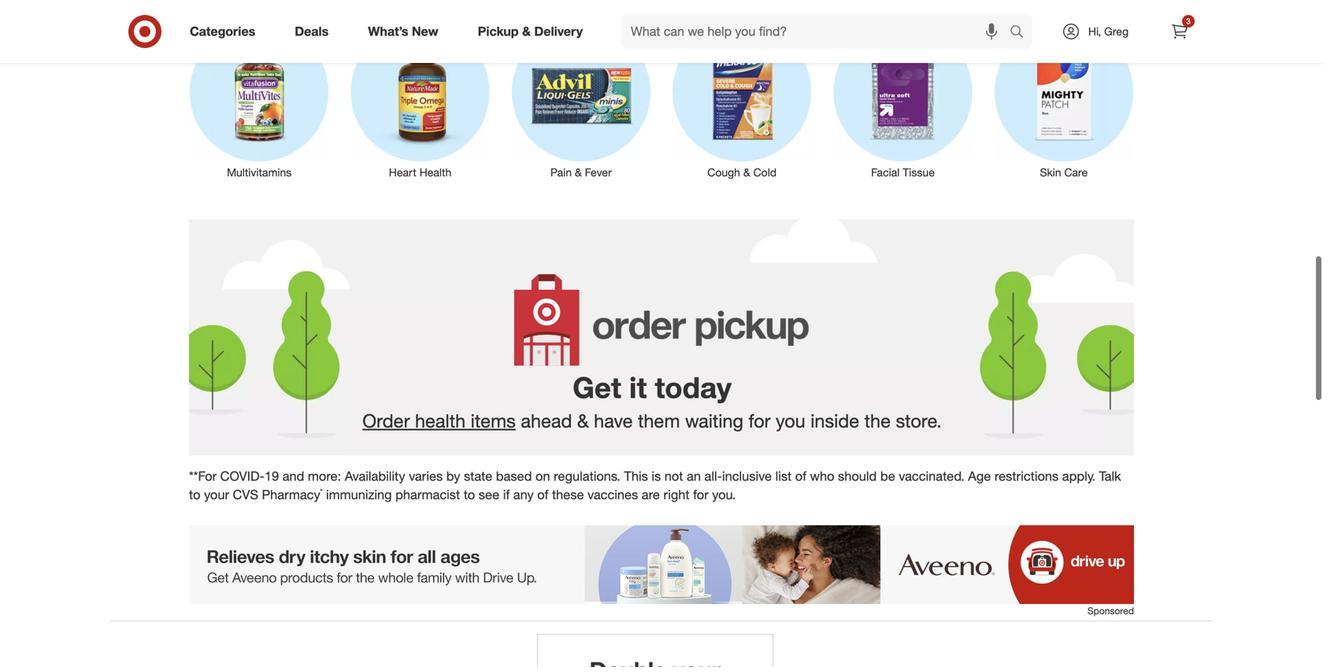 Task type: vqa. For each thing, say whether or not it's contained in the screenshot.
Hi, Greg on the right top of page
yes



Task type: locate. For each thing, give the bounding box(es) containing it.
cold
[[754, 166, 777, 179]]

if
[[503, 487, 510, 503]]

1 to from the left
[[189, 487, 201, 503]]

of down 'on'
[[537, 487, 549, 503]]

® immunizing pharmacist to see if any of these vaccines are right for you.
[[320, 487, 736, 503]]

& left cold at the top of the page
[[744, 166, 751, 179]]

for down an
[[693, 487, 709, 503]]

skin care
[[1040, 166, 1088, 179]]

fever
[[585, 166, 612, 179]]

should
[[838, 468, 877, 484]]

1 vertical spatial for
[[693, 487, 709, 503]]

of inside **for covid-19 and more: availability varies by state based on regulations. this is not an all‐inclusive list of who should be vaccinated. age restrictions apply. talk to your cvs pharmacy
[[796, 468, 807, 484]]

1 horizontal spatial for
[[749, 410, 771, 432]]

pain & fever link
[[501, 20, 662, 180]]

pickup & delivery link
[[465, 14, 603, 49]]

to inside **for covid-19 and more: availability varies by state based on regulations. this is not an all‐inclusive list of who should be vaccinated. age restrictions apply. talk to your cvs pharmacy
[[189, 487, 201, 503]]

an
[[687, 468, 701, 484]]

0 vertical spatial advertisement region
[[189, 525, 1135, 604]]

& inside cough & cold link
[[744, 166, 751, 179]]

multivitamins link
[[179, 20, 340, 180]]

1 horizontal spatial to
[[464, 487, 475, 503]]

age
[[968, 468, 991, 484]]

& inside get it today order health items ahead & have them waiting for you inside the store.
[[577, 410, 589, 432]]

cough & cold
[[708, 166, 777, 179]]

and
[[283, 468, 304, 484]]

skin care link
[[984, 20, 1145, 180]]

& right pain
[[575, 166, 582, 179]]

have
[[594, 410, 633, 432]]

new
[[412, 24, 439, 39]]

list
[[776, 468, 792, 484]]

of right list
[[796, 468, 807, 484]]

& left have
[[577, 410, 589, 432]]

this
[[624, 468, 648, 484]]

of
[[796, 468, 807, 484], [537, 487, 549, 503]]

What can we help you find? suggestions appear below search field
[[622, 14, 1014, 49]]

to down **for
[[189, 487, 201, 503]]

greg
[[1105, 24, 1129, 38]]

19
[[265, 468, 279, 484]]

inside
[[811, 410, 860, 432]]

more:
[[308, 468, 341, 484]]

hi, greg
[[1089, 24, 1129, 38]]

for
[[749, 410, 771, 432], [693, 487, 709, 503]]

you.
[[712, 487, 736, 503]]

& right pickup
[[522, 24, 531, 39]]

& inside "pain & fever" link
[[575, 166, 582, 179]]

pain & fever
[[551, 166, 612, 179]]

what's
[[368, 24, 408, 39]]

to left see
[[464, 487, 475, 503]]

by
[[447, 468, 460, 484]]

for left you
[[749, 410, 771, 432]]

tissue
[[903, 166, 935, 179]]

0 horizontal spatial to
[[189, 487, 201, 503]]

&
[[522, 24, 531, 39], [575, 166, 582, 179], [744, 166, 751, 179], [577, 410, 589, 432]]

0 horizontal spatial of
[[537, 487, 549, 503]]

availability
[[345, 468, 405, 484]]

to
[[189, 487, 201, 503], [464, 487, 475, 503]]

for inside get it today order health items ahead & have them waiting for you inside the store.
[[749, 410, 771, 432]]

ahead
[[521, 410, 572, 432]]

0 vertical spatial of
[[796, 468, 807, 484]]

categories link
[[176, 14, 275, 49]]

facial tissue link
[[823, 20, 984, 180]]

on
[[536, 468, 550, 484]]

& inside pickup & delivery "link"
[[522, 24, 531, 39]]

& for pickup
[[522, 24, 531, 39]]

items
[[471, 410, 516, 432]]

are
[[642, 487, 660, 503]]

based
[[496, 468, 532, 484]]

1 horizontal spatial of
[[796, 468, 807, 484]]

pain
[[551, 166, 572, 179]]

3
[[1187, 16, 1191, 26]]

cough & cold link
[[662, 20, 823, 180]]

**for covid-19 and more: availability varies by state based on regulations. this is not an all‐inclusive list of who should be vaccinated. age restrictions apply. talk to your cvs pharmacy
[[189, 468, 1122, 503]]

vaccines
[[588, 487, 638, 503]]

advertisement region
[[189, 525, 1135, 604], [537, 634, 774, 667]]

immunizing
[[326, 487, 392, 503]]

0 vertical spatial for
[[749, 410, 771, 432]]

1 vertical spatial advertisement region
[[537, 634, 774, 667]]



Task type: describe. For each thing, give the bounding box(es) containing it.
delivery
[[534, 24, 583, 39]]

these
[[552, 487, 584, 503]]

not
[[665, 468, 683, 484]]

sponsored
[[1088, 605, 1135, 617]]

multivitamins
[[227, 166, 292, 179]]

skin
[[1040, 166, 1062, 179]]

you
[[776, 410, 806, 432]]

health
[[420, 166, 452, 179]]

any
[[513, 487, 534, 503]]

pharmacy
[[262, 487, 320, 503]]

2 to from the left
[[464, 487, 475, 503]]

see
[[479, 487, 500, 503]]

0 horizontal spatial for
[[693, 487, 709, 503]]

what's new link
[[355, 14, 458, 49]]

your
[[204, 487, 229, 503]]

varies
[[409, 468, 443, 484]]

who
[[810, 468, 835, 484]]

cough
[[708, 166, 741, 179]]

get
[[573, 370, 621, 405]]

vaccinated.
[[899, 468, 965, 484]]

order
[[363, 410, 410, 432]]

search button
[[1003, 14, 1041, 52]]

is
[[652, 468, 661, 484]]

them
[[638, 410, 680, 432]]

health
[[415, 410, 466, 432]]

talk
[[1099, 468, 1122, 484]]

waiting
[[685, 410, 744, 432]]

categories
[[190, 24, 255, 39]]

be
[[881, 468, 896, 484]]

get it today order health items ahead & have them waiting for you inside the store.
[[363, 370, 942, 432]]

1 vertical spatial of
[[537, 487, 549, 503]]

search
[[1003, 25, 1041, 41]]

today
[[655, 370, 732, 405]]

**for
[[189, 468, 217, 484]]

covid-
[[220, 468, 265, 484]]

deals link
[[281, 14, 348, 49]]

heart
[[389, 166, 417, 179]]

heart health link
[[340, 20, 501, 180]]

facial
[[871, 166, 900, 179]]

deals
[[295, 24, 329, 39]]

right
[[664, 487, 690, 503]]

apply.
[[1063, 468, 1096, 484]]

store.
[[896, 410, 942, 432]]

pharmacist
[[396, 487, 460, 503]]

& for cough
[[744, 166, 751, 179]]

regulations.
[[554, 468, 621, 484]]

3 link
[[1163, 14, 1198, 49]]

hi,
[[1089, 24, 1102, 38]]

®
[[320, 487, 323, 497]]

heart health
[[389, 166, 452, 179]]

state
[[464, 468, 493, 484]]

restrictions
[[995, 468, 1059, 484]]

care
[[1065, 166, 1088, 179]]

facial tissue
[[871, 166, 935, 179]]

what's new
[[368, 24, 439, 39]]

the
[[865, 410, 891, 432]]

pickup
[[478, 24, 519, 39]]

& for pain
[[575, 166, 582, 179]]

pickup & delivery
[[478, 24, 583, 39]]

cvs
[[233, 487, 258, 503]]

all‐inclusive
[[705, 468, 772, 484]]

it
[[630, 370, 647, 405]]



